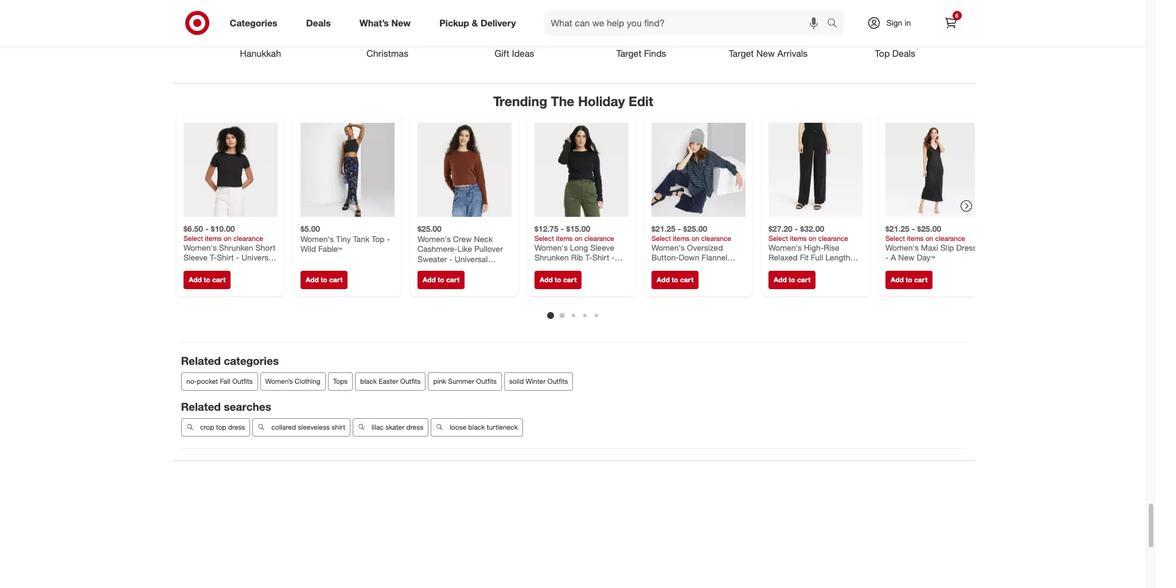 Task type: describe. For each thing, give the bounding box(es) containing it.
t- inside $6.50 - $10.00 select items on clearance women's shrunken short sleeve t-shirt - universal thread™
[[210, 253, 217, 262]]

clothing
[[295, 377, 320, 386]]

add for $12.75 - $15.00 select items on clearance women's long sleeve shrunken rib t-shirt - universal thread™
[[540, 276, 553, 284]]

6 link
[[938, 10, 964, 36]]

sleeve inside $12.75 - $15.00 select items on clearance women's long sleeve shrunken rib t-shirt - universal thread™
[[590, 243, 614, 252]]

add for $6.50 - $10.00 select items on clearance women's shrunken short sleeve t-shirt - universal thread™
[[188, 276, 202, 284]]

on for high-
[[809, 234, 816, 243]]

add for $21.25 - $25.00 select items on clearance women's oversized button-down flannel shirt - wild fable™ plaid
[[657, 276, 670, 284]]

fall
[[220, 377, 230, 386]]

cart for women's long sleeve shrunken rib t-shirt - universal thread™
[[563, 276, 577, 284]]

wild inside $21.25 - $25.00 select items on clearance women's oversized button-down flannel shirt - wild fable™ plaid
[[676, 263, 692, 273]]

like
[[457, 244, 472, 254]]

delivery
[[481, 17, 516, 28]]

shirt for button-
[[651, 263, 669, 273]]

leg
[[814, 263, 828, 273]]

1 horizontal spatial deals
[[893, 48, 916, 59]]

0 vertical spatial top
[[875, 48, 890, 59]]

fable™ inside $21.25 - $25.00 select items on clearance women's oversized button-down flannel shirt - wild fable™ plaid
[[694, 263, 718, 273]]

add to cart button for $27.20 - $32.00 select items on clearance women's high-rise relaxed fit full length baggy wide leg trousers - a new day™
[[769, 271, 816, 289]]

$25.00 inside $25.00 women's crew neck cashmere-like pullover sweater - universal thread™
[[417, 224, 441, 234]]

collared sleeveless shirt
[[271, 423, 345, 431]]

clearance for shrunken
[[233, 234, 263, 243]]

tops
[[333, 377, 347, 386]]

target new arrivals link
[[705, 0, 832, 60]]

add to cart for $5.00 women's tiny tank top - wild fable™
[[306, 276, 342, 284]]

new inside $21.25 - $25.00 select items on clearance women's maxi slip dress - a new day™
[[898, 253, 915, 262]]

pink summer outfits link
[[428, 372, 502, 391]]

top
[[216, 423, 226, 431]]

pickup
[[440, 17, 469, 28]]

to for women's oversized button-down flannel shirt - wild fable™ plaid
[[672, 276, 678, 284]]

cashmere-
[[417, 244, 457, 254]]

categories link
[[220, 10, 292, 36]]

tank
[[353, 234, 369, 244]]

$5.00 women's tiny tank top - wild fable™
[[300, 224, 390, 254]]

shirt for short
[[217, 253, 234, 262]]

lilac skater dress link
[[353, 418, 428, 437]]

items for maxi
[[907, 234, 924, 243]]

plaid
[[720, 263, 738, 273]]

dress
[[956, 243, 977, 252]]

cart for women's oversized button-down flannel shirt - wild fable™ plaid
[[680, 276, 694, 284]]

shrunken inside $6.50 - $10.00 select items on clearance women's shrunken short sleeve t-shirt - universal thread™
[[219, 243, 253, 252]]

women's clothing link
[[260, 372, 325, 391]]

pickup & delivery
[[440, 17, 516, 28]]

outfits for pink summer outfits
[[476, 377, 497, 386]]

skater
[[385, 423, 404, 431]]

cart for women's shrunken short sleeve t-shirt - universal thread™
[[212, 276, 225, 284]]

$25.00 for women's oversized button-down flannel shirt - wild fable™ plaid
[[683, 224, 707, 234]]

no-pocket fall outfits
[[186, 377, 253, 386]]

women's inside $5.00 women's tiny tank top - wild fable™
[[300, 234, 334, 244]]

add to cart button for $25.00 women's crew neck cashmere-like pullover sweater - universal thread™
[[417, 271, 465, 289]]

gift ideas link
[[451, 0, 578, 60]]

solid
[[509, 377, 524, 386]]

a inside $21.25 - $25.00 select items on clearance women's maxi slip dress - a new day™
[[891, 253, 896, 262]]

what's new
[[360, 17, 411, 28]]

target finds link
[[578, 0, 705, 60]]

- inside $5.00 women's tiny tank top - wild fable™
[[387, 234, 390, 244]]

what's new link
[[350, 10, 425, 36]]

trending the holiday edit
[[493, 93, 654, 109]]

crop
[[200, 423, 214, 431]]

$32.00
[[800, 224, 824, 234]]

long
[[570, 243, 588, 252]]

$25.00 women's crew neck cashmere-like pullover sweater - universal thread™
[[417, 224, 503, 274]]

searches
[[224, 400, 271, 413]]

pullover
[[474, 244, 503, 254]]

easter
[[379, 377, 398, 386]]

$6.50
[[183, 224, 203, 234]]

short
[[255, 243, 275, 252]]

add for $27.20 - $32.00 select items on clearance women's high-rise relaxed fit full length baggy wide leg trousers - a new day™
[[774, 276, 787, 284]]

shirt
[[331, 423, 345, 431]]

add to cart button for $5.00 women's tiny tank top - wild fable™
[[300, 271, 348, 289]]

lilac
[[371, 423, 383, 431]]

categories
[[230, 17, 278, 28]]

women's for women's shrunken short sleeve t-shirt - universal thread™
[[183, 243, 217, 252]]

thread™ inside $6.50 - $10.00 select items on clearance women's shrunken short sleeve t-shirt - universal thread™
[[183, 263, 213, 273]]

cart for women's maxi slip dress - a new day™
[[914, 276, 928, 284]]

christmas link
[[324, 0, 451, 60]]

$21.25 - $25.00 select items on clearance women's oversized button-down flannel shirt - wild fable™ plaid
[[651, 224, 738, 273]]

search button
[[822, 10, 849, 38]]

0 vertical spatial black
[[360, 377, 377, 386]]

rib
[[571, 253, 583, 262]]

no-pocket fall outfits link
[[181, 372, 258, 391]]

$21.25 for women's maxi slip dress - a new day™
[[886, 224, 910, 234]]

cart for women's tiny tank top - wild fable™
[[329, 276, 342, 284]]

pink
[[433, 377, 446, 386]]

clearance for high-
[[818, 234, 848, 243]]

deals link
[[296, 10, 345, 36]]

$10.00
[[211, 224, 235, 234]]

sleeve inside $6.50 - $10.00 select items on clearance women's shrunken short sleeve t-shirt - universal thread™
[[183, 253, 207, 262]]

women's clothing
[[265, 377, 320, 386]]

select for women's shrunken short sleeve t-shirt - universal thread™
[[183, 234, 203, 243]]

gift
[[495, 48, 510, 59]]

$12.75
[[534, 224, 558, 234]]

$15.00
[[566, 224, 590, 234]]

women's inside $25.00 women's crew neck cashmere-like pullover sweater - universal thread™
[[417, 234, 451, 244]]

length
[[825, 253, 850, 262]]

select for women's maxi slip dress - a new day™
[[886, 234, 905, 243]]

fit
[[800, 253, 809, 262]]

universal inside $6.50 - $10.00 select items on clearance women's shrunken short sleeve t-shirt - universal thread™
[[241, 253, 274, 262]]

to for women's high-rise relaxed fit full length baggy wide leg trousers - a new day™
[[789, 276, 795, 284]]

maxi
[[921, 243, 938, 252]]

related searches
[[181, 400, 271, 413]]

clearance for oversized
[[701, 234, 731, 243]]

items for oversized
[[673, 234, 690, 243]]

black easter outfits link
[[355, 372, 426, 391]]

no-
[[186, 377, 197, 386]]

items for high-
[[790, 234, 807, 243]]

sign
[[887, 18, 903, 28]]

crew
[[453, 234, 472, 244]]

black easter outfits
[[360, 377, 421, 386]]



Task type: vqa. For each thing, say whether or not it's contained in the screenshot.
fifth to
yes



Task type: locate. For each thing, give the bounding box(es) containing it.
select inside $6.50 - $10.00 select items on clearance women's shrunken short sleeve t-shirt - universal thread™
[[183, 234, 203, 243]]

add down sweater
[[423, 276, 436, 284]]

women's up "button-"
[[651, 243, 685, 252]]

2 horizontal spatial universal
[[534, 263, 568, 273]]

women's for women's maxi slip dress - a new day™
[[886, 243, 919, 252]]

add to cart down tiny
[[306, 276, 342, 284]]

to for women's long sleeve shrunken rib t-shirt - universal thread™
[[555, 276, 561, 284]]

universal down like
[[454, 254, 488, 264]]

solid winter outfits
[[509, 377, 568, 386]]

thread™ down sweater
[[417, 264, 447, 274]]

related
[[181, 354, 221, 367], [181, 400, 221, 413]]

day™ down wide
[[800, 273, 818, 283]]

women's tiny tank top - wild fable™ image
[[300, 123, 394, 217], [300, 123, 394, 217]]

add down baggy at the top of page
[[774, 276, 787, 284]]

items for shrunken
[[205, 234, 222, 243]]

3 select from the left
[[651, 234, 671, 243]]

outfits right the fall
[[232, 377, 253, 386]]

5 clearance from the left
[[935, 234, 965, 243]]

0 vertical spatial shrunken
[[219, 243, 253, 252]]

&
[[472, 17, 478, 28]]

add for $25.00 women's crew neck cashmere-like pullover sweater - universal thread™
[[423, 276, 436, 284]]

items left 'slip'
[[907, 234, 924, 243]]

button-
[[651, 253, 679, 262]]

add to cart button
[[183, 271, 231, 289], [300, 271, 348, 289], [417, 271, 465, 289], [534, 271, 582, 289], [651, 271, 699, 289], [769, 271, 816, 289], [886, 271, 933, 289]]

1 vertical spatial sleeve
[[183, 253, 207, 262]]

deals left what's
[[306, 17, 331, 28]]

add to cart down $6.50 - $10.00 select items on clearance women's shrunken short sleeve t-shirt - universal thread™
[[188, 276, 225, 284]]

clearance inside $21.25 - $25.00 select items on clearance women's oversized button-down flannel shirt - wild fable™ plaid
[[701, 234, 731, 243]]

4 clearance from the left
[[818, 234, 848, 243]]

1 horizontal spatial wild
[[676, 263, 692, 273]]

1 to from the left
[[203, 276, 210, 284]]

shrunken left rib
[[534, 253, 569, 262]]

universal down "$12.75"
[[534, 263, 568, 273]]

women's left maxi
[[886, 243, 919, 252]]

$25.00 up the oversized
[[683, 224, 707, 234]]

0 horizontal spatial fable™
[[318, 244, 342, 254]]

add to cart for $25.00 women's crew neck cashmere-like pullover sweater - universal thread™
[[423, 276, 459, 284]]

1 vertical spatial fable™
[[694, 263, 718, 273]]

top down the sign in link
[[875, 48, 890, 59]]

dress right the top on the left bottom of page
[[228, 423, 245, 431]]

0 horizontal spatial $25.00
[[417, 224, 441, 234]]

ideas
[[512, 48, 534, 59]]

items inside $21.25 - $25.00 select items on clearance women's maxi slip dress - a new day™
[[907, 234, 924, 243]]

cart down $6.50 - $10.00 select items on clearance women's shrunken short sleeve t-shirt - universal thread™
[[212, 276, 225, 284]]

shrunken down "$10.00"
[[219, 243, 253, 252]]

select inside $12.75 - $15.00 select items on clearance women's long sleeve shrunken rib t-shirt - universal thread™
[[534, 234, 554, 243]]

1 vertical spatial top
[[372, 234, 384, 244]]

clearance
[[233, 234, 263, 243], [584, 234, 614, 243], [701, 234, 731, 243], [818, 234, 848, 243], [935, 234, 965, 243]]

top right tank
[[372, 234, 384, 244]]

the
[[551, 93, 575, 109]]

clearance for long
[[584, 234, 614, 243]]

1 outfits from the left
[[232, 377, 253, 386]]

add
[[188, 276, 202, 284], [306, 276, 319, 284], [423, 276, 436, 284], [540, 276, 553, 284], [657, 276, 670, 284], [774, 276, 787, 284], [891, 276, 904, 284]]

women's crew neck cashmere-like pullover sweater - universal thread™ image
[[417, 123, 511, 217], [417, 123, 511, 217]]

cart down tiny
[[329, 276, 342, 284]]

0 horizontal spatial shirt
[[217, 253, 234, 262]]

4 items from the left
[[790, 234, 807, 243]]

outfits right easter
[[400, 377, 421, 386]]

top inside $5.00 women's tiny tank top - wild fable™
[[372, 234, 384, 244]]

pink summer outfits
[[433, 377, 497, 386]]

target for target finds
[[617, 48, 642, 59]]

3 outfits from the left
[[476, 377, 497, 386]]

to down $12.75 - $15.00 select items on clearance women's long sleeve shrunken rib t-shirt - universal thread™ on the top of the page
[[555, 276, 561, 284]]

$21.25 inside $21.25 - $25.00 select items on clearance women's maxi slip dress - a new day™
[[886, 224, 910, 234]]

items down $32.00
[[790, 234, 807, 243]]

0 horizontal spatial target
[[617, 48, 642, 59]]

cart for women's high-rise relaxed fit full length baggy wide leg trousers - a new day™
[[797, 276, 811, 284]]

1 vertical spatial shrunken
[[534, 253, 569, 262]]

3 add from the left
[[423, 276, 436, 284]]

add to cart for $27.20 - $32.00 select items on clearance women's high-rise relaxed fit full length baggy wide leg trousers - a new day™
[[774, 276, 811, 284]]

$21.25 - $25.00 select items on clearance women's maxi slip dress - a new day™
[[886, 224, 977, 262]]

0 horizontal spatial shrunken
[[219, 243, 253, 252]]

on down $32.00
[[809, 234, 816, 243]]

add to cart down maxi
[[891, 276, 928, 284]]

loose
[[450, 423, 466, 431]]

t- inside $12.75 - $15.00 select items on clearance women's long sleeve shrunken rib t-shirt - universal thread™
[[585, 253, 592, 262]]

to down $6.50 - $10.00 select items on clearance women's shrunken short sleeve t-shirt - universal thread™
[[203, 276, 210, 284]]

thread™ inside $25.00 women's crew neck cashmere-like pullover sweater - universal thread™
[[417, 264, 447, 274]]

5 items from the left
[[907, 234, 924, 243]]

outfits right winter
[[547, 377, 568, 386]]

day™ down maxi
[[917, 253, 935, 262]]

neck
[[474, 234, 493, 244]]

2 target from the left
[[729, 48, 754, 59]]

women's up relaxed
[[769, 243, 802, 252]]

1 horizontal spatial sleeve
[[590, 243, 614, 252]]

christmas
[[367, 48, 408, 59]]

select for women's high-rise relaxed fit full length baggy wide leg trousers - a new day™
[[769, 234, 788, 243]]

dress right skater
[[406, 423, 423, 431]]

$25.00 inside $21.25 - $25.00 select items on clearance women's maxi slip dress - a new day™
[[917, 224, 941, 234]]

universal inside $12.75 - $15.00 select items on clearance women's long sleeve shrunken rib t-shirt - universal thread™
[[534, 263, 568, 273]]

4 to from the left
[[555, 276, 561, 284]]

2 on from the left
[[575, 234, 582, 243]]

loose black turtleneck link
[[431, 418, 523, 437]]

top deals link
[[832, 0, 959, 60]]

on left 'slip'
[[926, 234, 934, 243]]

2 add to cart button from the left
[[300, 271, 348, 289]]

1 $25.00 from the left
[[417, 224, 441, 234]]

to down "button-"
[[672, 276, 678, 284]]

solid winter outfits link
[[504, 372, 573, 391]]

3 items from the left
[[673, 234, 690, 243]]

0 horizontal spatial t-
[[210, 253, 217, 262]]

0 horizontal spatial deals
[[306, 17, 331, 28]]

women's long sleeve shrunken rib t-shirt - universal thread™ image
[[534, 123, 629, 217], [534, 123, 629, 217]]

2 outfits from the left
[[400, 377, 421, 386]]

add for $21.25 - $25.00 select items on clearance women's maxi slip dress - a new day™
[[891, 276, 904, 284]]

4 select from the left
[[769, 234, 788, 243]]

items inside $6.50 - $10.00 select items on clearance women's shrunken short sleeve t-shirt - universal thread™
[[205, 234, 222, 243]]

add down $21.25 - $25.00 select items on clearance women's maxi slip dress - a new day™
[[891, 276, 904, 284]]

fable™ down tiny
[[318, 244, 342, 254]]

shirt down "$10.00"
[[217, 253, 234, 262]]

5 add to cart button from the left
[[651, 271, 699, 289]]

6 to from the left
[[789, 276, 795, 284]]

1 related from the top
[[181, 354, 221, 367]]

women's oversized button-down flannel shirt - wild fable™ plaid image
[[651, 123, 746, 217], [651, 123, 746, 217]]

$12.75 - $15.00 select items on clearance women's long sleeve shrunken rib t-shirt - universal thread™
[[534, 224, 615, 273]]

1 horizontal spatial thread™
[[417, 264, 447, 274]]

5 to from the left
[[672, 276, 678, 284]]

sign in
[[887, 18, 911, 28]]

1 target from the left
[[617, 48, 642, 59]]

women's high-rise relaxed fit full length baggy wide leg trousers - a new day™ image
[[769, 123, 863, 217], [769, 123, 863, 217]]

0 vertical spatial wild
[[300, 244, 316, 254]]

on down "$10.00"
[[223, 234, 231, 243]]

4 add to cart button from the left
[[534, 271, 582, 289]]

clearance inside $21.25 - $25.00 select items on clearance women's maxi slip dress - a new day™
[[935, 234, 965, 243]]

1 horizontal spatial day™
[[917, 253, 935, 262]]

gift ideas
[[495, 48, 534, 59]]

to for women's tiny tank top - wild fable™
[[320, 276, 327, 284]]

4 cart from the left
[[563, 276, 577, 284]]

summer
[[448, 377, 474, 386]]

deals down in
[[893, 48, 916, 59]]

day™ inside $27.20 - $32.00 select items on clearance women's high-rise relaxed fit full length baggy wide leg trousers - a new day™
[[800, 273, 818, 283]]

0 vertical spatial a
[[891, 253, 896, 262]]

women's inside $6.50 - $10.00 select items on clearance women's shrunken short sleeve t-shirt - universal thread™
[[183, 243, 217, 252]]

holiday
[[578, 93, 625, 109]]

7 add to cart button from the left
[[886, 271, 933, 289]]

related up pocket
[[181, 354, 221, 367]]

add down "button-"
[[657, 276, 670, 284]]

7 add to cart from the left
[[891, 276, 928, 284]]

related for related searches
[[181, 400, 221, 413]]

shirt inside $6.50 - $10.00 select items on clearance women's shrunken short sleeve t-shirt - universal thread™
[[217, 253, 234, 262]]

turtleneck
[[487, 423, 518, 431]]

0 horizontal spatial black
[[360, 377, 377, 386]]

1 horizontal spatial t-
[[585, 253, 592, 262]]

thread™ down rib
[[570, 263, 599, 273]]

1 add to cart button from the left
[[183, 271, 231, 289]]

outfits inside the "no-pocket fall outfits" link
[[232, 377, 253, 386]]

on inside $6.50 - $10.00 select items on clearance women's shrunken short sleeve t-shirt - universal thread™
[[223, 234, 231, 243]]

women's inside $21.25 - $25.00 select items on clearance women's oversized button-down flannel shirt - wild fable™ plaid
[[651, 243, 685, 252]]

outfits inside solid winter outfits link
[[547, 377, 568, 386]]

add to cart down sweater
[[423, 276, 459, 284]]

target finds
[[617, 48, 666, 59]]

t- down "$10.00"
[[210, 253, 217, 262]]

None text field
[[552, 557, 676, 582]]

$27.20 - $32.00 select items on clearance women's high-rise relaxed fit full length baggy wide leg trousers - a new day™
[[769, 224, 860, 283]]

add to cart button for $21.25 - $25.00 select items on clearance women's oversized button-down flannel shirt - wild fable™ plaid
[[651, 271, 699, 289]]

$27.20
[[769, 224, 793, 234]]

1 horizontal spatial shirt
[[592, 253, 609, 262]]

1 horizontal spatial black
[[468, 423, 485, 431]]

fable™ down the flannel
[[694, 263, 718, 273]]

add down $5.00 at the left top of the page
[[306, 276, 319, 284]]

select left maxi
[[886, 234, 905, 243]]

2 horizontal spatial $25.00
[[917, 224, 941, 234]]

t-
[[210, 253, 217, 262], [585, 253, 592, 262]]

4 add to cart from the left
[[540, 276, 577, 284]]

wild inside $5.00 women's tiny tank top - wild fable™
[[300, 244, 316, 254]]

to down sweater
[[438, 276, 444, 284]]

collared
[[271, 423, 296, 431]]

2 horizontal spatial thread™
[[570, 263, 599, 273]]

1 add to cart from the left
[[188, 276, 225, 284]]

target new arrivals
[[729, 48, 808, 59]]

target for target new arrivals
[[729, 48, 754, 59]]

add to cart button down $6.50
[[183, 271, 231, 289]]

5 add from the left
[[657, 276, 670, 284]]

women's
[[265, 377, 293, 386]]

2 related from the top
[[181, 400, 221, 413]]

outfits right summer
[[476, 377, 497, 386]]

1 vertical spatial wild
[[676, 263, 692, 273]]

0 horizontal spatial dress
[[228, 423, 245, 431]]

outfits inside pink summer outfits 'link'
[[476, 377, 497, 386]]

sleeve down $6.50
[[183, 253, 207, 262]]

women's shrunken short sleeve t-shirt - universal thread™ image
[[183, 123, 277, 217], [183, 123, 277, 217]]

hanukkah link
[[197, 0, 324, 60]]

1 horizontal spatial top
[[875, 48, 890, 59]]

3 cart from the left
[[446, 276, 459, 284]]

2 to from the left
[[320, 276, 327, 284]]

2 add to cart from the left
[[306, 276, 342, 284]]

thread™ inside $12.75 - $15.00 select items on clearance women's long sleeve shrunken rib t-shirt - universal thread™
[[570, 263, 599, 273]]

sweater
[[417, 254, 447, 264]]

1 horizontal spatial target
[[729, 48, 754, 59]]

$25.00 for women's maxi slip dress - a new day™
[[917, 224, 941, 234]]

cart for women's crew neck cashmere-like pullover sweater - universal thread™
[[446, 276, 459, 284]]

6 add from the left
[[774, 276, 787, 284]]

shirt right rib
[[592, 253, 609, 262]]

items inside $27.20 - $32.00 select items on clearance women's high-rise relaxed fit full length baggy wide leg trousers - a new day™
[[790, 234, 807, 243]]

on inside $27.20 - $32.00 select items on clearance women's high-rise relaxed fit full length baggy wide leg trousers - a new day™
[[809, 234, 816, 243]]

target left arrivals
[[729, 48, 754, 59]]

day™
[[917, 253, 935, 262], [800, 273, 818, 283]]

1 clearance from the left
[[233, 234, 263, 243]]

on inside $21.25 - $25.00 select items on clearance women's oversized button-down flannel shirt - wild fable™ plaid
[[692, 234, 699, 243]]

dress for lilac skater dress
[[406, 423, 423, 431]]

0 vertical spatial fable™
[[318, 244, 342, 254]]

5 cart from the left
[[680, 276, 694, 284]]

women's for women's oversized button-down flannel shirt - wild fable™ plaid
[[651, 243, 685, 252]]

6 cart from the left
[[797, 276, 811, 284]]

cart down wide
[[797, 276, 811, 284]]

add to cart button down rib
[[534, 271, 582, 289]]

select down $27.20
[[769, 234, 788, 243]]

select for women's oversized button-down flannel shirt - wild fable™ plaid
[[651, 234, 671, 243]]

- inside $25.00 women's crew neck cashmere-like pullover sweater - universal thread™
[[449, 254, 452, 264]]

on inside $21.25 - $25.00 select items on clearance women's maxi slip dress - a new day™
[[926, 234, 934, 243]]

flannel
[[702, 253, 727, 262]]

add to cart for $21.25 - $25.00 select items on clearance women's maxi slip dress - a new day™
[[891, 276, 928, 284]]

add to cart for $12.75 - $15.00 select items on clearance women's long sleeve shrunken rib t-shirt - universal thread™
[[540, 276, 577, 284]]

1 items from the left
[[205, 234, 222, 243]]

black right loose
[[468, 423, 485, 431]]

items down "$10.00"
[[205, 234, 222, 243]]

items inside $12.75 - $15.00 select items on clearance women's long sleeve shrunken rib t-shirt - universal thread™
[[556, 234, 573, 243]]

2 select from the left
[[534, 234, 554, 243]]

select inside $21.25 - $25.00 select items on clearance women's maxi slip dress - a new day™
[[886, 234, 905, 243]]

1 add from the left
[[188, 276, 202, 284]]

add to cart for $21.25 - $25.00 select items on clearance women's oversized button-down flannel shirt - wild fable™ plaid
[[657, 276, 694, 284]]

wild down $5.00 at the left top of the page
[[300, 244, 316, 254]]

items inside $21.25 - $25.00 select items on clearance women's oversized button-down flannel shirt - wild fable™ plaid
[[673, 234, 690, 243]]

women's for women's long sleeve shrunken rib t-shirt - universal thread™
[[534, 243, 568, 252]]

$21.25 inside $21.25 - $25.00 select items on clearance women's oversized button-down flannel shirt - wild fable™ plaid
[[651, 224, 676, 234]]

to down $5.00 women's tiny tank top - wild fable™
[[320, 276, 327, 284]]

items down $15.00
[[556, 234, 573, 243]]

dress for crop top dress
[[228, 423, 245, 431]]

4 on from the left
[[809, 234, 816, 243]]

1 horizontal spatial universal
[[454, 254, 488, 264]]

a inside $27.20 - $32.00 select items on clearance women's high-rise relaxed fit full length baggy wide leg trousers - a new day™
[[774, 273, 779, 283]]

crop top dress link
[[181, 418, 250, 437]]

women's inside $21.25 - $25.00 select items on clearance women's maxi slip dress - a new day™
[[886, 243, 919, 252]]

0 horizontal spatial wild
[[300, 244, 316, 254]]

on inside $12.75 - $15.00 select items on clearance women's long sleeve shrunken rib t-shirt - universal thread™
[[575, 234, 582, 243]]

1 horizontal spatial dress
[[406, 423, 423, 431]]

to down $21.25 - $25.00 select items on clearance women's maxi slip dress - a new day™
[[906, 276, 912, 284]]

5 on from the left
[[926, 234, 934, 243]]

pickup & delivery link
[[430, 10, 530, 36]]

on down $15.00
[[575, 234, 582, 243]]

1 t- from the left
[[210, 253, 217, 262]]

shirt inside $12.75 - $15.00 select items on clearance women's long sleeve shrunken rib t-shirt - universal thread™
[[592, 253, 609, 262]]

$21.25 for women's oversized button-down flannel shirt - wild fable™ plaid
[[651, 224, 676, 234]]

women's inside $12.75 - $15.00 select items on clearance women's long sleeve shrunken rib t-shirt - universal thread™
[[534, 243, 568, 252]]

1 vertical spatial day™
[[800, 273, 818, 283]]

1 dress from the left
[[228, 423, 245, 431]]

0 vertical spatial deals
[[306, 17, 331, 28]]

pocket
[[197, 377, 218, 386]]

outfits inside black easter outfits link
[[400, 377, 421, 386]]

clearance inside $12.75 - $15.00 select items on clearance women's long sleeve shrunken rib t-shirt - universal thread™
[[584, 234, 614, 243]]

0 horizontal spatial sleeve
[[183, 253, 207, 262]]

slip
[[941, 243, 954, 252]]

a right length
[[891, 253, 896, 262]]

2 $21.25 from the left
[[886, 224, 910, 234]]

1 vertical spatial deals
[[893, 48, 916, 59]]

arrivals
[[778, 48, 808, 59]]

4 add from the left
[[540, 276, 553, 284]]

3 add to cart from the left
[[423, 276, 459, 284]]

wide
[[794, 263, 812, 273]]

tops link
[[328, 372, 353, 391]]

2 add from the left
[[306, 276, 319, 284]]

1 horizontal spatial $21.25
[[886, 224, 910, 234]]

fable™ inside $5.00 women's tiny tank top - wild fable™
[[318, 244, 342, 254]]

3 add to cart button from the left
[[417, 271, 465, 289]]

add down $6.50 - $10.00 select items on clearance women's shrunken short sleeve t-shirt - universal thread™
[[188, 276, 202, 284]]

t- right rib
[[585, 253, 592, 262]]

tiny
[[336, 234, 351, 244]]

to for women's crew neck cashmere-like pullover sweater - universal thread™
[[438, 276, 444, 284]]

crop top dress
[[200, 423, 245, 431]]

6
[[956, 12, 959, 19]]

items for long
[[556, 234, 573, 243]]

on for shrunken
[[223, 234, 231, 243]]

7 cart from the left
[[914, 276, 928, 284]]

$25.00 inside $21.25 - $25.00 select items on clearance women's oversized button-down flannel shirt - wild fable™ plaid
[[683, 224, 707, 234]]

add to cart down rib
[[540, 276, 577, 284]]

0 horizontal spatial top
[[372, 234, 384, 244]]

add to cart button down maxi
[[886, 271, 933, 289]]

2 t- from the left
[[585, 253, 592, 262]]

add for $5.00 women's tiny tank top - wild fable™
[[306, 276, 319, 284]]

-
[[205, 224, 208, 234], [561, 224, 564, 234], [678, 224, 681, 234], [795, 224, 798, 234], [912, 224, 915, 234], [387, 234, 390, 244], [236, 253, 239, 262], [611, 253, 615, 262], [886, 253, 889, 262], [449, 254, 452, 264], [671, 263, 674, 273], [769, 273, 772, 283]]

add to cart button down sweater
[[417, 271, 465, 289]]

add to cart button for $12.75 - $15.00 select items on clearance women's long sleeve shrunken rib t-shirt - universal thread™
[[534, 271, 582, 289]]

outfits for black easter outfits
[[400, 377, 421, 386]]

sleeveless
[[298, 423, 330, 431]]

select down $6.50
[[183, 234, 203, 243]]

cart down down
[[680, 276, 694, 284]]

universal inside $25.00 women's crew neck cashmere-like pullover sweater - universal thread™
[[454, 254, 488, 264]]

shirt down "button-"
[[651, 263, 669, 273]]

shrunken inside $12.75 - $15.00 select items on clearance women's long sleeve shrunken rib t-shirt - universal thread™
[[534, 253, 569, 262]]

women's down $6.50
[[183, 243, 217, 252]]

0 vertical spatial day™
[[917, 253, 935, 262]]

add to cart button down relaxed
[[769, 271, 816, 289]]

7 to from the left
[[906, 276, 912, 284]]

add to cart down wide
[[774, 276, 811, 284]]

full
[[811, 253, 823, 262]]

1 on from the left
[[223, 234, 231, 243]]

shirt inside $21.25 - $25.00 select items on clearance women's oversized button-down flannel shirt - wild fable™ plaid
[[651, 263, 669, 273]]

1 cart from the left
[[212, 276, 225, 284]]

new
[[392, 17, 411, 28], [757, 48, 775, 59], [898, 253, 915, 262], [781, 273, 798, 283]]

3 $25.00 from the left
[[917, 224, 941, 234]]

to for women's maxi slip dress - a new day™
[[906, 276, 912, 284]]

items up down
[[673, 234, 690, 243]]

0 vertical spatial sleeve
[[590, 243, 614, 252]]

deals
[[306, 17, 331, 28], [893, 48, 916, 59]]

cart down rib
[[563, 276, 577, 284]]

target left finds
[[617, 48, 642, 59]]

outfits for solid winter outfits
[[547, 377, 568, 386]]

1 vertical spatial related
[[181, 400, 221, 413]]

add to cart for $6.50 - $10.00 select items on clearance women's shrunken short sleeve t-shirt - universal thread™
[[188, 276, 225, 284]]

2 horizontal spatial shirt
[[651, 263, 669, 273]]

select down "$12.75"
[[534, 234, 554, 243]]

top deals
[[875, 48, 916, 59]]

add to cart button down tiny
[[300, 271, 348, 289]]

thread™ down $6.50
[[183, 263, 213, 273]]

cart down sweater
[[446, 276, 459, 284]]

day™ inside $21.25 - $25.00 select items on clearance women's maxi slip dress - a new day™
[[917, 253, 935, 262]]

collared sleeveless shirt link
[[252, 418, 350, 437]]

edit
[[629, 93, 654, 109]]

0 horizontal spatial a
[[774, 273, 779, 283]]

select up "button-"
[[651, 234, 671, 243]]

2 clearance from the left
[[584, 234, 614, 243]]

on for oversized
[[692, 234, 699, 243]]

cart down maxi
[[914, 276, 928, 284]]

women's for women's high-rise relaxed fit full length baggy wide leg trousers - a new day™
[[769, 243, 802, 252]]

finds
[[644, 48, 666, 59]]

on for long
[[575, 234, 582, 243]]

women's down "$12.75"
[[534, 243, 568, 252]]

categories
[[224, 354, 279, 367]]

a down baggy at the top of page
[[774, 273, 779, 283]]

winter
[[526, 377, 545, 386]]

3 on from the left
[[692, 234, 699, 243]]

search
[[822, 18, 849, 30]]

oversized
[[687, 243, 723, 252]]

clearance inside $27.20 - $32.00 select items on clearance women's high-rise relaxed fit full length baggy wide leg trousers - a new day™
[[818, 234, 848, 243]]

1 horizontal spatial a
[[891, 253, 896, 262]]

select inside $21.25 - $25.00 select items on clearance women's oversized button-down flannel shirt - wild fable™ plaid
[[651, 234, 671, 243]]

clearance for maxi
[[935, 234, 965, 243]]

loose black turtleneck
[[450, 423, 518, 431]]

to down wide
[[789, 276, 795, 284]]

1 horizontal spatial shrunken
[[534, 253, 569, 262]]

women's
[[300, 234, 334, 244], [417, 234, 451, 244], [183, 243, 217, 252], [534, 243, 568, 252], [651, 243, 685, 252], [769, 243, 802, 252], [886, 243, 919, 252]]

5 add to cart from the left
[[657, 276, 694, 284]]

sleeve right long
[[590, 243, 614, 252]]

add to cart button for $21.25 - $25.00 select items on clearance women's maxi slip dress - a new day™
[[886, 271, 933, 289]]

to for women's shrunken short sleeve t-shirt - universal thread™
[[203, 276, 210, 284]]

high-
[[804, 243, 824, 252]]

universal down short
[[241, 253, 274, 262]]

$25.00 up maxi
[[917, 224, 941, 234]]

related for related categories
[[181, 354, 221, 367]]

select
[[183, 234, 203, 243], [534, 234, 554, 243], [651, 234, 671, 243], [769, 234, 788, 243], [886, 234, 905, 243]]

what's
[[360, 17, 389, 28]]

women's inside $27.20 - $32.00 select items on clearance women's high-rise relaxed fit full length baggy wide leg trousers - a new day™
[[769, 243, 802, 252]]

universal
[[241, 253, 274, 262], [454, 254, 488, 264], [534, 263, 568, 273]]

down
[[679, 253, 699, 262]]

3 clearance from the left
[[701, 234, 731, 243]]

lilac skater dress
[[371, 423, 423, 431]]

select inside $27.20 - $32.00 select items on clearance women's high-rise relaxed fit full length baggy wide leg trousers - a new day™
[[769, 234, 788, 243]]

black left easter
[[360, 377, 377, 386]]

select for women's long sleeve shrunken rib t-shirt - universal thread™
[[534, 234, 554, 243]]

on up down
[[692, 234, 699, 243]]

trousers
[[830, 263, 860, 273]]

add to cart button for $6.50 - $10.00 select items on clearance women's shrunken short sleeve t-shirt - universal thread™
[[183, 271, 231, 289]]

add down $12.75 - $15.00 select items on clearance women's long sleeve shrunken rib t-shirt - universal thread™ on the top of the page
[[540, 276, 553, 284]]

baggy
[[769, 263, 792, 273]]

1 $21.25 from the left
[[651, 224, 676, 234]]

shrunken
[[219, 243, 253, 252], [534, 253, 569, 262]]

on for maxi
[[926, 234, 934, 243]]

0 vertical spatial related
[[181, 354, 221, 367]]

1 select from the left
[[183, 234, 203, 243]]

items
[[205, 234, 222, 243], [556, 234, 573, 243], [673, 234, 690, 243], [790, 234, 807, 243], [907, 234, 924, 243]]

7 add from the left
[[891, 276, 904, 284]]

women's down $5.00 at the left top of the page
[[300, 234, 334, 244]]

add to cart button down "button-"
[[651, 271, 699, 289]]

1 horizontal spatial $25.00
[[683, 224, 707, 234]]

3 to from the left
[[438, 276, 444, 284]]

$25.00 up cashmere-
[[417, 224, 441, 234]]

2 cart from the left
[[329, 276, 342, 284]]

0 horizontal spatial $21.25
[[651, 224, 676, 234]]

$5.00
[[300, 224, 320, 234]]

outfits
[[232, 377, 253, 386], [400, 377, 421, 386], [476, 377, 497, 386], [547, 377, 568, 386]]

sleeve
[[590, 243, 614, 252], [183, 253, 207, 262]]

add to cart down "button-"
[[657, 276, 694, 284]]

clearance inside $6.50 - $10.00 select items on clearance women's shrunken short sleeve t-shirt - universal thread™
[[233, 234, 263, 243]]

$25.00
[[417, 224, 441, 234], [683, 224, 707, 234], [917, 224, 941, 234]]

1 vertical spatial black
[[468, 423, 485, 431]]

0 horizontal spatial universal
[[241, 253, 274, 262]]

6 add to cart button from the left
[[769, 271, 816, 289]]

0 horizontal spatial day™
[[800, 273, 818, 283]]

2 dress from the left
[[406, 423, 423, 431]]

related up crop
[[181, 400, 221, 413]]

2 $25.00 from the left
[[683, 224, 707, 234]]

wild down down
[[676, 263, 692, 273]]

$6.50 - $10.00 select items on clearance women's shrunken short sleeve t-shirt - universal thread™
[[183, 224, 275, 273]]

6 add to cart from the left
[[774, 276, 811, 284]]

new inside $27.20 - $32.00 select items on clearance women's high-rise relaxed fit full length baggy wide leg trousers - a new day™
[[781, 273, 798, 283]]

What can we help you find? suggestions appear below search field
[[544, 10, 830, 36]]

trending
[[493, 93, 547, 109]]

women's maxi slip dress - a new day™ image
[[886, 123, 980, 217], [886, 123, 980, 217]]

1 vertical spatial a
[[774, 273, 779, 283]]

2 items from the left
[[556, 234, 573, 243]]

0 horizontal spatial thread™
[[183, 263, 213, 273]]

$21.25
[[651, 224, 676, 234], [886, 224, 910, 234]]

women's up cashmere-
[[417, 234, 451, 244]]

related categories
[[181, 354, 279, 367]]

1 horizontal spatial fable™
[[694, 263, 718, 273]]

5 select from the left
[[886, 234, 905, 243]]

4 outfits from the left
[[547, 377, 568, 386]]



